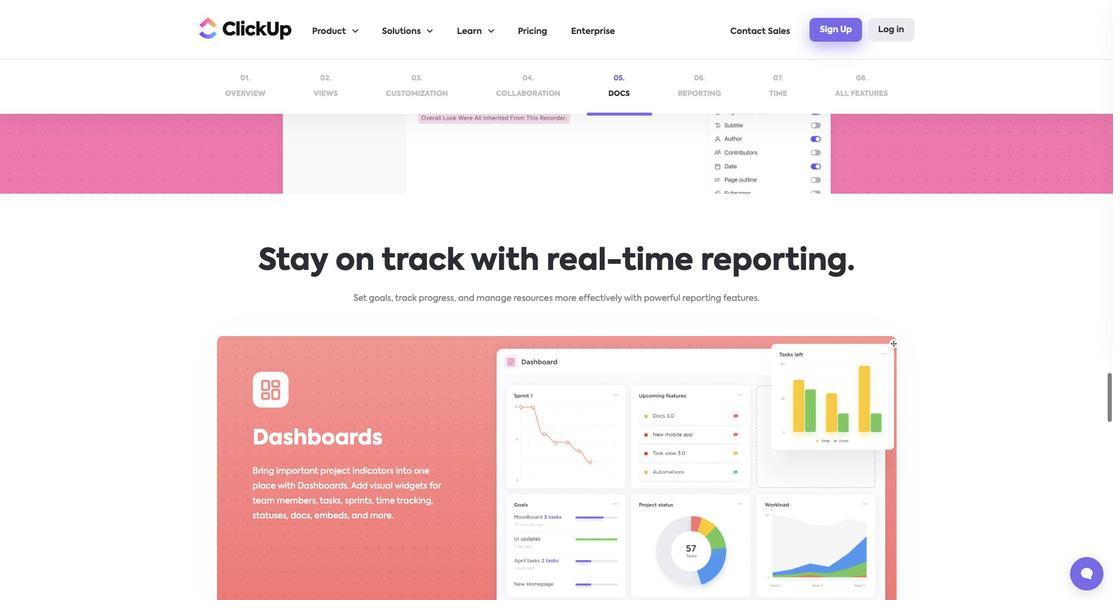 Task type: vqa. For each thing, say whether or not it's contained in the screenshot.


Task type: describe. For each thing, give the bounding box(es) containing it.
reporting
[[683, 295, 722, 303]]

sprints,
[[345, 497, 374, 506]]

set goals, track progress, and manage resources more effectively with powerful reporting features.
[[354, 295, 760, 303]]

main navigation element
[[312, 1, 915, 59]]

one
[[414, 468, 430, 476]]

add
[[351, 482, 368, 491]]

log
[[879, 25, 895, 34]]

06.
[[694, 75, 705, 82]]

time inside bring important project indicators into one place with dashboards. add visual               widgets for team members, tasks, sprints, time tracking, statuses, docs, embeds, and more.
[[376, 497, 395, 506]]

statuses,
[[253, 512, 289, 521]]

enterprise
[[571, 27, 615, 36]]

time
[[769, 90, 788, 98]]

all features
[[836, 90, 888, 98]]

0 vertical spatial with
[[471, 247, 539, 277]]

and inside bring important project indicators into one place with dashboards. add visual               widgets for team members, tasks, sprints, time tracking, statuses, docs, embeds, and more.
[[352, 512, 368, 521]]

with inside bring important project indicators into one place with dashboards. add visual               widgets for team members, tasks, sprints, time tracking, statuses, docs, embeds, and more.
[[278, 482, 296, 491]]

dashboards image
[[488, 336, 918, 601]]

03.
[[412, 75, 422, 82]]

tasks,
[[320, 497, 343, 506]]

07.
[[773, 75, 784, 82]]

05.
[[614, 75, 625, 82]]

reporting
[[678, 90, 721, 98]]

on
[[336, 247, 375, 277]]

product button
[[312, 1, 358, 59]]

product
[[312, 27, 346, 36]]

sign up button
[[810, 18, 862, 42]]

more.
[[370, 512, 394, 521]]

02.
[[320, 75, 331, 82]]

dashboards
[[253, 429, 383, 450]]

features.
[[724, 295, 760, 303]]

stay on track with real-time reporting.
[[258, 247, 855, 277]]

overview
[[225, 90, 266, 98]]

sign
[[820, 25, 839, 34]]

log in
[[879, 25, 904, 34]]

team
[[253, 497, 275, 506]]

place
[[253, 482, 276, 491]]

2 horizontal spatial with
[[624, 295, 642, 303]]

learn button
[[457, 1, 494, 59]]

reporting.
[[701, 247, 855, 277]]

bring important project indicators into one place with dashboards. add visual               widgets for team members, tasks, sprints, time tracking, statuses, docs, embeds, and more.
[[253, 468, 441, 521]]

track for progress,
[[395, 295, 417, 303]]

08.
[[856, 75, 868, 82]]

contact sales
[[731, 27, 790, 36]]

pricing
[[518, 27, 547, 36]]

important
[[276, 468, 319, 476]]

members,
[[277, 497, 318, 506]]

docs
[[609, 90, 630, 98]]

widgets
[[395, 482, 428, 491]]



Task type: locate. For each thing, give the bounding box(es) containing it.
0 horizontal spatial and
[[352, 512, 368, 521]]

dashboards.
[[298, 482, 349, 491]]

into
[[396, 468, 412, 476]]

track right goals,
[[395, 295, 417, 303]]

customization
[[386, 90, 448, 98]]

with down the important
[[278, 482, 296, 491]]

more
[[555, 295, 577, 303]]

0 horizontal spatial time
[[376, 497, 395, 506]]

project
[[321, 468, 351, 476]]

0 vertical spatial time
[[622, 247, 694, 277]]

list
[[312, 1, 731, 59]]

04.
[[523, 75, 534, 82]]

0 vertical spatial and
[[458, 295, 475, 303]]

pricing link
[[518, 1, 547, 59]]

visual
[[370, 482, 393, 491]]

time
[[622, 247, 694, 277], [376, 497, 395, 506]]

log in link
[[868, 18, 915, 42]]

effectively
[[579, 295, 622, 303]]

views
[[314, 90, 338, 98]]

list containing product
[[312, 1, 731, 59]]

enterprise link
[[571, 1, 615, 59]]

tracking,
[[397, 497, 433, 506]]

solutions button
[[382, 1, 433, 59]]

in
[[897, 25, 904, 34]]

and down sprints,
[[352, 512, 368, 521]]

solutions
[[382, 27, 421, 36]]

2 vertical spatial with
[[278, 482, 296, 491]]

learn
[[457, 27, 482, 36]]

with
[[471, 247, 539, 277], [624, 295, 642, 303], [278, 482, 296, 491]]

0 vertical spatial track
[[382, 247, 464, 277]]

01.
[[240, 75, 250, 82]]

with up 'manage'
[[471, 247, 539, 277]]

goals,
[[369, 295, 393, 303]]

features
[[851, 90, 888, 98]]

1 vertical spatial and
[[352, 512, 368, 521]]

and
[[458, 295, 475, 303], [352, 512, 368, 521]]

1 vertical spatial with
[[624, 295, 642, 303]]

docs,
[[291, 512, 312, 521]]

time up powerful
[[622, 247, 694, 277]]

progress,
[[419, 295, 456, 303]]

sign up
[[820, 25, 852, 34]]

track for with
[[382, 247, 464, 277]]

all
[[836, 90, 849, 98]]

set
[[354, 295, 367, 303]]

and left 'manage'
[[458, 295, 475, 303]]

1 vertical spatial time
[[376, 497, 395, 506]]

powerful
[[644, 295, 681, 303]]

manage
[[477, 295, 512, 303]]

for
[[430, 482, 441, 491]]

sales
[[768, 27, 790, 36]]

bring
[[253, 468, 274, 476]]

resources
[[514, 295, 553, 303]]

track up progress,
[[382, 247, 464, 277]]

0 horizontal spatial with
[[278, 482, 296, 491]]

1 horizontal spatial and
[[458, 295, 475, 303]]

1 horizontal spatial with
[[471, 247, 539, 277]]

real-
[[547, 247, 622, 277]]

contact
[[731, 27, 766, 36]]

1 vertical spatial track
[[395, 295, 417, 303]]

1 horizontal spatial time
[[622, 247, 694, 277]]

up
[[841, 25, 852, 34]]

time up the 'more.'
[[376, 497, 395, 506]]

with left powerful
[[624, 295, 642, 303]]

indicators
[[353, 468, 394, 476]]

embeds,
[[314, 512, 350, 521]]

track
[[382, 247, 464, 277], [395, 295, 417, 303]]

collaboration
[[496, 90, 561, 98]]

contact sales link
[[731, 1, 790, 59]]

stay
[[258, 247, 328, 277]]



